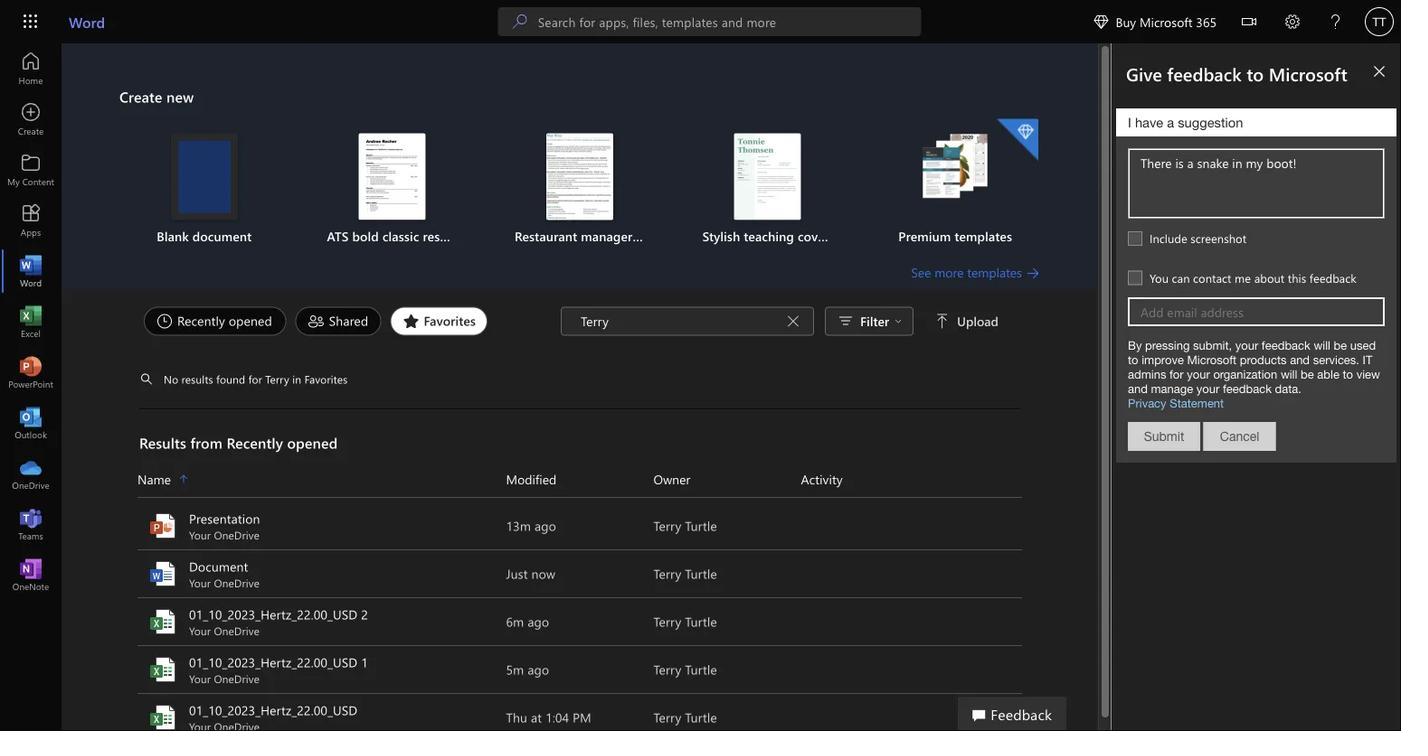 Task type: locate. For each thing, give the bounding box(es) containing it.
favorites
[[424, 313, 476, 329], [304, 372, 348, 387]]

0 horizontal spatial microsoft
[[1140, 13, 1193, 30]]

ago for 6m ago
[[528, 614, 549, 631]]

give feedback to microsoft region
[[1057, 43, 1401, 732], [1112, 43, 1401, 732]]

templates up see more templates button
[[955, 228, 1012, 245]]

13m ago
[[506, 518, 556, 535]]

name presentation cell
[[137, 510, 506, 543]]

premium templates
[[899, 228, 1012, 245]]

powerpoint image
[[22, 364, 40, 382], [148, 512, 177, 541]]

from
[[190, 433, 223, 453]]

at
[[531, 710, 542, 726]]

no results found for terry in favorites status
[[154, 372, 348, 391]]

your inside 01_10_2023_hertz_22.00_usd 1 your onedrive
[[189, 672, 211, 687]]

1 turtle from the top
[[685, 518, 717, 535]]

01_10_2023_hertz_22.00_usd inside 01_10_2023_hertz_22.00_usd 1 your onedrive
[[189, 654, 358, 671]]

restaurant
[[515, 228, 577, 245]]

premium
[[899, 228, 951, 245]]

microsoft
[[1140, 13, 1193, 30], [1269, 62, 1348, 85]]

1 horizontal spatial powerpoint image
[[148, 512, 177, 541]]

excel image inside name 01_10_2023_hertz_22.00_usd 1 cell
[[148, 656, 177, 685]]

favorites inside status
[[304, 372, 348, 387]]

templates
[[955, 228, 1012, 245], [967, 264, 1022, 281]]

ago right the 6m
[[528, 614, 549, 631]]

3 terry turtle from the top
[[654, 614, 717, 631]]

01_10_2023_hertz_22.00_usd
[[189, 607, 358, 623], [189, 654, 358, 671], [189, 702, 358, 719]]

list containing blank document
[[119, 117, 1040, 264]]

1 give feedback to microsoft region from the left
[[1057, 43, 1401, 732]]

1 terry turtle from the top
[[654, 518, 717, 535]]

turtle for 13m ago
[[685, 518, 717, 535]]

terry for 13m ago
[[654, 518, 682, 535]]

ago right 5m
[[528, 662, 549, 678]]

terry for 6m ago
[[654, 614, 682, 631]]

your
[[189, 528, 211, 543], [189, 576, 211, 591], [189, 624, 211, 639], [189, 672, 211, 687]]

1 vertical spatial opened
[[287, 433, 338, 453]]

word image down apps icon
[[22, 262, 40, 280]]

recently right from
[[227, 433, 283, 453]]

2 vertical spatial excel image
[[148, 704, 177, 732]]

row
[[137, 469, 1022, 498]]

0 horizontal spatial word image
[[22, 262, 40, 280]]

opened up for
[[229, 313, 272, 329]]

bold
[[352, 228, 379, 245]]

excel image for 01_10_2023_hertz_22.00_usd 1
[[148, 656, 177, 685]]

apps image
[[22, 212, 40, 230]]

0 horizontal spatial resume
[[423, 228, 466, 245]]

0 horizontal spatial favorites
[[304, 372, 348, 387]]

terry
[[265, 372, 289, 387], [654, 518, 682, 535], [654, 566, 682, 583], [654, 614, 682, 631], [654, 662, 682, 678], [654, 710, 682, 726]]

results
[[182, 372, 213, 387]]

my content image
[[22, 161, 40, 179]]

1 vertical spatial microsoft
[[1269, 62, 1348, 85]]

0 vertical spatial recently
[[177, 313, 225, 329]]

0 vertical spatial microsoft
[[1140, 13, 1193, 30]]

5m ago
[[506, 662, 549, 678]]

opened up name button
[[287, 433, 338, 453]]

resume right classic
[[423, 228, 466, 245]]

1 horizontal spatial resume
[[636, 228, 679, 245]]

onedrive down document
[[214, 576, 260, 591]]

give feedback to microsoft
[[1126, 62, 1348, 85]]

main content containing create new
[[62, 43, 1098, 732]]

01_10_2023_hertz_22.00_usd down the 01_10_2023_hertz_22.00_usd 2 your onedrive at left bottom
[[189, 654, 358, 671]]

teams image
[[22, 516, 40, 534]]

onedrive inside 01_10_2023_hertz_22.00_usd 1 your onedrive
[[214, 672, 260, 687]]

excel image inside name 01_10_2023_hertz_22.00_usd cell
[[148, 704, 177, 732]]

manager
[[581, 228, 633, 245]]


[[1242, 14, 1256, 29]]

no results found for terry in favorites
[[164, 372, 348, 387]]

main content
[[62, 43, 1098, 732]]

ago right the '13m'
[[535, 518, 556, 535]]

your inside the 01_10_2023_hertz_22.00_usd 2 your onedrive
[[189, 624, 211, 639]]

4 terry turtle from the top
[[654, 662, 717, 678]]

tab list
[[139, 307, 561, 336]]

2 terry turtle from the top
[[654, 566, 717, 583]]

0 vertical spatial ago
[[535, 518, 556, 535]]

0 vertical spatial opened
[[229, 313, 272, 329]]

ago for 5m ago
[[528, 662, 549, 678]]

restaurant manager resume
[[515, 228, 679, 245]]

01_10_2023_hertz_22.00_usd inside the 01_10_2023_hertz_22.00_usd 2 your onedrive
[[189, 607, 358, 623]]

recently up results in the bottom left of the page
[[177, 313, 225, 329]]

resume
[[423, 228, 466, 245], [636, 228, 679, 245]]

0 vertical spatial favorites
[[424, 313, 476, 329]]

3 turtle from the top
[[685, 614, 717, 631]]

1 vertical spatial word image
[[148, 560, 177, 589]]

navigation
[[0, 43, 62, 601]]

1 horizontal spatial favorites
[[424, 313, 476, 329]]

onenote image
[[22, 566, 40, 584]]

stylish teaching cover letter
[[703, 228, 864, 245]]

excel image
[[148, 608, 177, 637]]

ats bold classic resume element
[[309, 133, 475, 246]]

1 vertical spatial ago
[[528, 614, 549, 631]]

4 your from the top
[[189, 672, 211, 687]]

Filter by keyword text field
[[579, 313, 781, 331]]

2 your from the top
[[189, 576, 211, 591]]

blank document element
[[121, 133, 287, 246]]

None search field
[[498, 7, 922, 36]]

4 turtle from the top
[[685, 662, 717, 678]]

 upload
[[935, 313, 999, 330]]

1 resume from the left
[[423, 228, 466, 245]]

terry turtle for thu at 1:04 pm
[[654, 710, 717, 726]]

recently opened
[[177, 313, 272, 329]]

word image up excel image
[[148, 560, 177, 589]]

1 vertical spatial recently
[[227, 433, 283, 453]]

thu at 1:04 pm
[[506, 710, 591, 726]]

see
[[911, 264, 931, 281]]

3 your from the top
[[189, 624, 211, 639]]

5 terry turtle from the top
[[654, 710, 717, 726]]

give
[[1126, 62, 1162, 85]]

ago
[[535, 518, 556, 535], [528, 614, 549, 631], [528, 662, 549, 678]]

document
[[192, 228, 252, 245]]

2 turtle from the top
[[685, 566, 717, 583]]

4 onedrive from the top
[[214, 672, 260, 687]]

powerpoint image up outlook 'icon'
[[22, 364, 40, 382]]

1 01_10_2023_hertz_22.00_usd from the top
[[189, 607, 358, 623]]

name
[[137, 471, 171, 488]]

3 onedrive from the top
[[214, 624, 260, 639]]

microsoft inside word banner
[[1140, 13, 1193, 30]]

excel image for 01_10_2023_hertz_22.00_usd
[[148, 704, 177, 732]]

premium templates image
[[922, 133, 989, 200]]

no
[[164, 372, 178, 387]]

templates right the more
[[967, 264, 1022, 281]]

powerpoint image down name at the left
[[148, 512, 177, 541]]

now
[[532, 566, 556, 583]]

1 your from the top
[[189, 528, 211, 543]]

turtle
[[685, 518, 717, 535], [685, 566, 717, 583], [685, 614, 717, 631], [685, 662, 717, 678], [685, 710, 717, 726]]

2 vertical spatial ago
[[528, 662, 549, 678]]

templates inside button
[[967, 264, 1022, 281]]

0 vertical spatial powerpoint image
[[22, 364, 40, 382]]

list
[[119, 117, 1040, 264]]

0 horizontal spatial powerpoint image
[[22, 364, 40, 382]]

recently
[[177, 313, 225, 329], [227, 433, 283, 453]]

name 01_10_2023_hertz_22.00_usd cell
[[137, 702, 506, 732]]

2 01_10_2023_hertz_22.00_usd from the top
[[189, 654, 358, 671]]

onedrive down the 01_10_2023_hertz_22.00_usd 2 your onedrive at left bottom
[[214, 672, 260, 687]]

list inside main content
[[119, 117, 1040, 264]]

1 vertical spatial favorites
[[304, 372, 348, 387]]

onedrive image
[[22, 465, 40, 483]]

resume right manager
[[636, 228, 679, 245]]

feedback
[[1167, 62, 1242, 85]]

1 onedrive from the top
[[214, 528, 260, 543]]

5 turtle from the top
[[685, 710, 717, 726]]

1 vertical spatial templates
[[967, 264, 1022, 281]]

see more templates
[[911, 264, 1022, 281]]

0 vertical spatial 01_10_2023_hertz_22.00_usd
[[189, 607, 358, 623]]

1 vertical spatial powerpoint image
[[148, 512, 177, 541]]

Search box. Suggestions appear as you type. search field
[[538, 7, 922, 36]]

microsoft left '365'
[[1140, 13, 1193, 30]]

more
[[935, 264, 964, 281]]

ats bold classic resume image
[[359, 133, 426, 220]]

onedrive inside "document your onedrive"
[[214, 576, 260, 591]]

powerpoint image inside name presentation cell
[[148, 512, 177, 541]]

1 vertical spatial 01_10_2023_hertz_22.00_usd
[[189, 654, 358, 671]]

0 horizontal spatial opened
[[229, 313, 272, 329]]

name button
[[137, 469, 506, 490]]

turtle for 5m ago
[[685, 662, 717, 678]]

excel image
[[22, 313, 40, 331], [148, 656, 177, 685], [148, 704, 177, 732]]

row containing name
[[137, 469, 1022, 498]]

2 vertical spatial 01_10_2023_hertz_22.00_usd
[[189, 702, 358, 719]]

terry turtle for 6m ago
[[654, 614, 717, 631]]

1 vertical spatial excel image
[[148, 656, 177, 685]]

word
[[69, 12, 105, 31]]

create image
[[22, 110, 40, 128]]

onedrive up 01_10_2023_hertz_22.00_usd 1 your onedrive
[[214, 624, 260, 639]]

classic
[[382, 228, 419, 245]]

turtle for just now
[[685, 566, 717, 583]]


[[935, 314, 950, 329]]

activity, column 4 of 4 column header
[[801, 469, 1022, 490]]

terry turtle
[[654, 518, 717, 535], [654, 566, 717, 583], [654, 614, 717, 631], [654, 662, 717, 678], [654, 710, 717, 726]]

name document cell
[[137, 558, 506, 591]]

3 01_10_2023_hertz_22.00_usd from the top
[[189, 702, 358, 719]]

0 vertical spatial word image
[[22, 262, 40, 280]]

word image
[[22, 262, 40, 280], [148, 560, 177, 589]]

results from recently opened
[[139, 433, 338, 453]]

01_10_2023_hertz_22.00_usd down 01_10_2023_hertz_22.00_usd 1 your onedrive
[[189, 702, 358, 719]]

1 horizontal spatial word image
[[148, 560, 177, 589]]

onedrive
[[214, 528, 260, 543], [214, 576, 260, 591], [214, 624, 260, 639], [214, 672, 260, 687]]

 button
[[1228, 0, 1271, 47]]

results
[[139, 433, 186, 453]]

opened
[[229, 313, 272, 329], [287, 433, 338, 453]]

onedrive down presentation
[[214, 528, 260, 543]]

2 onedrive from the top
[[214, 576, 260, 591]]

01_10_2023_hertz_22.00_usd up 01_10_2023_hertz_22.00_usd 1 your onedrive
[[189, 607, 358, 623]]

1 horizontal spatial opened
[[287, 433, 338, 453]]

modified
[[506, 471, 557, 488]]

0 horizontal spatial recently
[[177, 313, 225, 329]]

 buy microsoft 365
[[1094, 13, 1217, 30]]

document your onedrive
[[189, 559, 260, 591]]

microsoft right to
[[1269, 62, 1348, 85]]

blank document
[[157, 228, 252, 245]]

presentation your onedrive
[[189, 511, 260, 543]]



Task type: vqa. For each thing, say whether or not it's contained in the screenshot.


Task type: describe. For each thing, give the bounding box(es) containing it.
blank
[[157, 228, 189, 245]]

premium templates diamond image
[[997, 119, 1038, 161]]

favorites tab
[[386, 307, 492, 336]]

01_10_2023_hertz_22.00_usd 1 your onedrive
[[189, 654, 368, 687]]

ats
[[327, 228, 349, 245]]

teaching
[[744, 228, 794, 245]]

in
[[292, 372, 301, 387]]

word banner
[[0, 0, 1401, 47]]

document
[[189, 559, 248, 575]]

stylish teaching cover letter image
[[734, 133, 801, 220]]

shared tab
[[291, 307, 386, 336]]

ago for 13m ago
[[535, 518, 556, 535]]

favorites element
[[390, 307, 488, 336]]

pm
[[573, 710, 591, 726]]

letter
[[833, 228, 864, 245]]

word image inside name document cell
[[148, 560, 177, 589]]

terry turtle for 5m ago
[[654, 662, 717, 678]]

presentation
[[189, 511, 260, 527]]

row inside main content
[[137, 469, 1022, 498]]

new
[[166, 87, 194, 106]]

365
[[1196, 13, 1217, 30]]

name 01_10_2023_hertz_22.00_usd 1 cell
[[137, 654, 506, 687]]

1 horizontal spatial microsoft
[[1269, 62, 1348, 85]]

restaurant manager resume element
[[497, 133, 679, 246]]

onedrive inside presentation your onedrive
[[214, 528, 260, 543]]

2 resume from the left
[[636, 228, 679, 245]]

displaying 5 out of 5 files. status
[[561, 307, 1002, 336]]

owner
[[654, 471, 690, 488]]

modified button
[[506, 469, 654, 490]]

name 01_10_2023_hertz_22.00_usd 2 cell
[[137, 606, 506, 639]]

0 vertical spatial excel image
[[22, 313, 40, 331]]

2
[[361, 607, 368, 623]]

01_10_2023_hertz_22.00_usd for 01_10_2023_hertz_22.00_usd 1
[[189, 654, 358, 671]]

recently opened tab
[[139, 307, 291, 336]]

turtle for 6m ago
[[685, 614, 717, 631]]

opened inside 'element'
[[229, 313, 272, 329]]

terry for thu at 1:04 pm
[[654, 710, 682, 726]]

outlook image
[[22, 414, 40, 432]]

your inside presentation your onedrive
[[189, 528, 211, 543]]

terry inside status
[[265, 372, 289, 387]]

thu
[[506, 710, 527, 726]]

terry turtle for just now
[[654, 566, 717, 583]]

buy
[[1116, 13, 1136, 30]]

restaurant manager resume image
[[546, 133, 613, 220]]


[[1094, 14, 1108, 29]]

recently inside recently opened 'element'
[[177, 313, 225, 329]]

your inside "document your onedrive"
[[189, 576, 211, 591]]

ats bold classic resume
[[327, 228, 466, 245]]

1 horizontal spatial recently
[[227, 433, 283, 453]]

owner button
[[654, 469, 801, 490]]

feedback
[[991, 705, 1052, 724]]

stylish teaching cover letter element
[[685, 133, 864, 246]]

13m
[[506, 518, 531, 535]]

filter
[[860, 313, 889, 330]]

0 vertical spatial templates
[[955, 228, 1012, 245]]

5m
[[506, 662, 524, 678]]

stylish
[[703, 228, 740, 245]]

1:04
[[546, 710, 569, 726]]

6m
[[506, 614, 524, 631]]

see more templates button
[[911, 264, 1040, 282]]

6m ago
[[506, 614, 549, 631]]

found
[[216, 372, 245, 387]]

upload
[[957, 313, 999, 330]]

activity
[[801, 471, 843, 488]]

home image
[[22, 60, 40, 78]]

1
[[361, 654, 368, 671]]

01_10_2023_hertz_22.00_usd 2 your onedrive
[[189, 607, 368, 639]]

2 give feedback to microsoft region from the left
[[1112, 43, 1401, 732]]

recently opened element
[[144, 307, 287, 336]]

tab list containing recently opened
[[139, 307, 561, 336]]

terry for just now
[[654, 566, 682, 583]]

01_10_2023_hertz_22.00_usd for 01_10_2023_hertz_22.00_usd 2
[[189, 607, 358, 623]]


[[895, 318, 902, 325]]

tt button
[[1358, 0, 1401, 43]]

just
[[506, 566, 528, 583]]

cover
[[798, 228, 830, 245]]

create new
[[119, 87, 194, 106]]

terry turtle for 13m ago
[[654, 518, 717, 535]]

turtle for thu at 1:04 pm
[[685, 710, 717, 726]]

tt
[[1373, 14, 1386, 28]]

terry for 5m ago
[[654, 662, 682, 678]]

for
[[248, 372, 262, 387]]

shared element
[[296, 307, 381, 336]]

to
[[1247, 62, 1264, 85]]

filter 
[[860, 313, 902, 330]]

feedback button
[[958, 697, 1067, 732]]

shared
[[329, 313, 368, 329]]

create
[[119, 87, 162, 106]]

onedrive inside the 01_10_2023_hertz_22.00_usd 2 your onedrive
[[214, 624, 260, 639]]

favorites inside tab
[[424, 313, 476, 329]]

just now
[[506, 566, 556, 583]]

premium templates element
[[872, 119, 1038, 246]]



